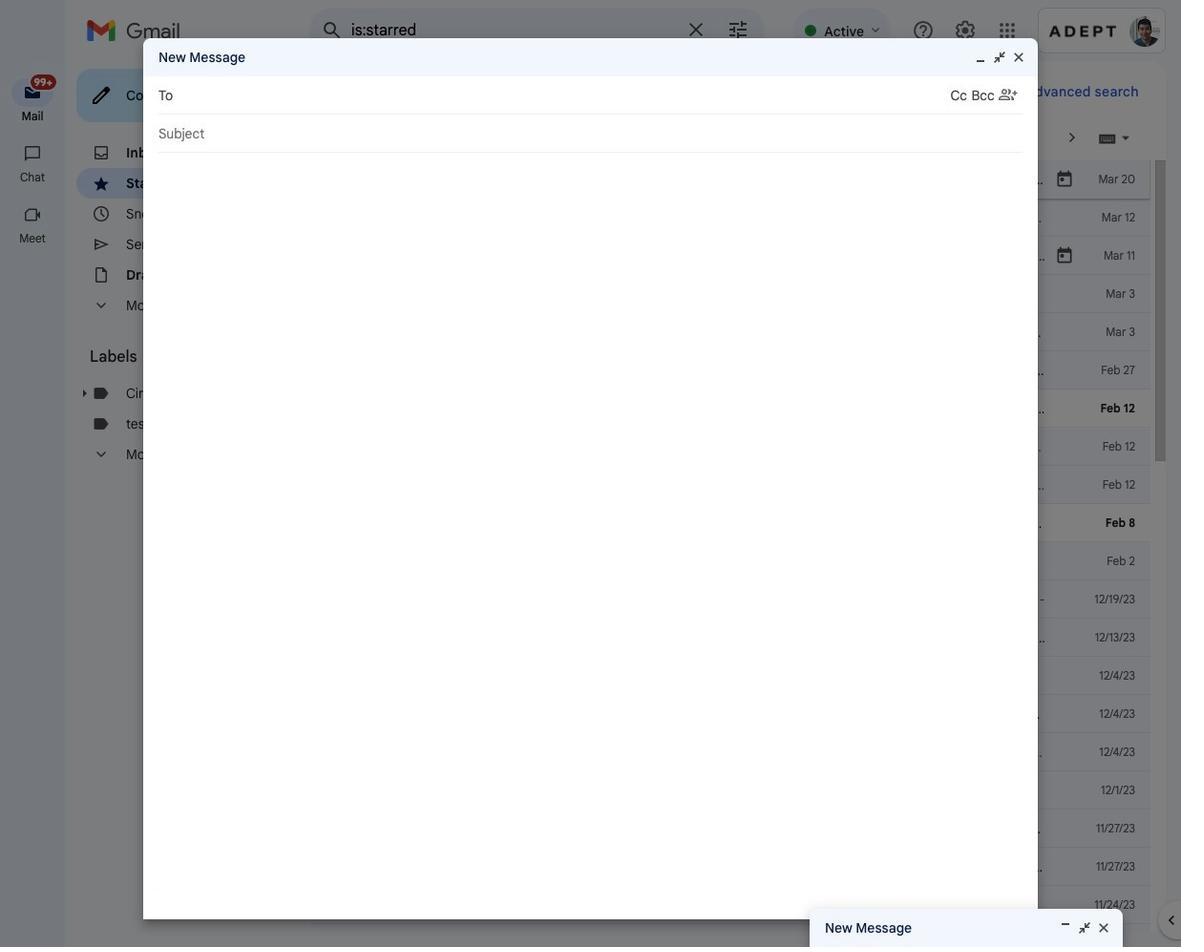 Task type: locate. For each thing, give the bounding box(es) containing it.
Subject field
[[158, 124, 1023, 143]]

0 horizontal spatial minimize image
[[973, 50, 988, 65]]

1 vertical spatial close image
[[1096, 920, 1111, 936]]

5 row from the top
[[309, 313, 1181, 351]]

clear search image
[[677, 11, 716, 49]]

0 vertical spatial minimize image
[[973, 50, 988, 65]]

close image
[[1011, 50, 1026, 65], [1096, 920, 1111, 936]]

0 horizontal spatial close image
[[1011, 50, 1026, 65]]

9 row from the top
[[309, 466, 1151, 504]]

14 row from the top
[[309, 657, 1151, 695]]

1 horizontal spatial close image
[[1096, 920, 1111, 936]]

0 vertical spatial close image
[[1011, 50, 1026, 65]]

minimize image left pop out image
[[973, 50, 988, 65]]

1 row from the top
[[309, 160, 1181, 199]]

13 row from the top
[[309, 619, 1151, 657]]

dialog
[[143, 38, 1038, 919]]

close image right pop out image
[[1011, 50, 1026, 65]]

pop out image
[[992, 50, 1007, 65]]

6 row from the top
[[309, 351, 1151, 390]]

minimize image for pop out icon at the right bottom of the page
[[1058, 920, 1073, 936]]

mail, 839 unread messages image
[[23, 78, 53, 97]]

11 row from the top
[[309, 542, 1181, 581]]

close image for pop out image
[[1011, 50, 1026, 65]]

navigation
[[0, 61, 67, 947]]

heading
[[0, 109, 65, 124], [0, 170, 65, 185], [0, 231, 65, 246], [90, 348, 271, 367]]

close image for pop out icon at the right bottom of the page
[[1096, 920, 1111, 936]]

minimize image
[[973, 50, 988, 65], [1058, 920, 1073, 936]]

close image right pop out icon at the right bottom of the page
[[1096, 920, 1111, 936]]

2 row from the top
[[309, 199, 1151, 237]]

10 row from the top
[[309, 504, 1151, 542]]

row
[[309, 160, 1181, 199], [309, 199, 1151, 237], [309, 237, 1181, 275], [309, 275, 1181, 313], [309, 313, 1181, 351], [309, 351, 1151, 390], [309, 390, 1181, 428], [309, 428, 1151, 466], [309, 466, 1151, 504], [309, 504, 1151, 542], [309, 542, 1181, 581], [309, 581, 1151, 619], [309, 619, 1151, 657], [309, 657, 1151, 695], [309, 695, 1181, 733], [309, 733, 1151, 771], [309, 771, 1151, 810], [309, 810, 1167, 848], [309, 848, 1151, 886], [309, 886, 1181, 924], [309, 924, 1151, 947]]

minimize image left pop out icon at the right bottom of the page
[[1058, 920, 1073, 936]]

12 row from the top
[[309, 581, 1151, 619]]

To recipients text field
[[181, 78, 951, 113]]

search in mail image
[[315, 13, 349, 48]]

1 vertical spatial minimize image
[[1058, 920, 1073, 936]]

1 horizontal spatial minimize image
[[1058, 920, 1073, 936]]

older image
[[1063, 128, 1082, 147]]

16 row from the top
[[309, 733, 1151, 771]]



Task type: describe. For each thing, give the bounding box(es) containing it.
18 row from the top
[[309, 810, 1167, 848]]

15 row from the top
[[309, 695, 1181, 733]]

20 row from the top
[[309, 886, 1181, 924]]

3 row from the top
[[309, 237, 1181, 275]]

4 row from the top
[[309, 275, 1181, 313]]

17 row from the top
[[309, 771, 1151, 810]]

19 row from the top
[[309, 848, 1151, 886]]

minimize image for pop out image
[[973, 50, 988, 65]]

advanced search options image
[[719, 11, 758, 49]]

gmail image
[[86, 11, 190, 50]]

Search in mail search field
[[309, 8, 765, 53]]

7 row from the top
[[309, 390, 1181, 428]]

21 row from the top
[[309, 924, 1151, 947]]

settings image
[[954, 19, 977, 42]]

8 row from the top
[[309, 428, 1151, 466]]

pop out image
[[1077, 920, 1092, 936]]



Task type: vqa. For each thing, say whether or not it's contained in the screenshot.
2nd Aurora from the bottom of the Labels navigation
no



